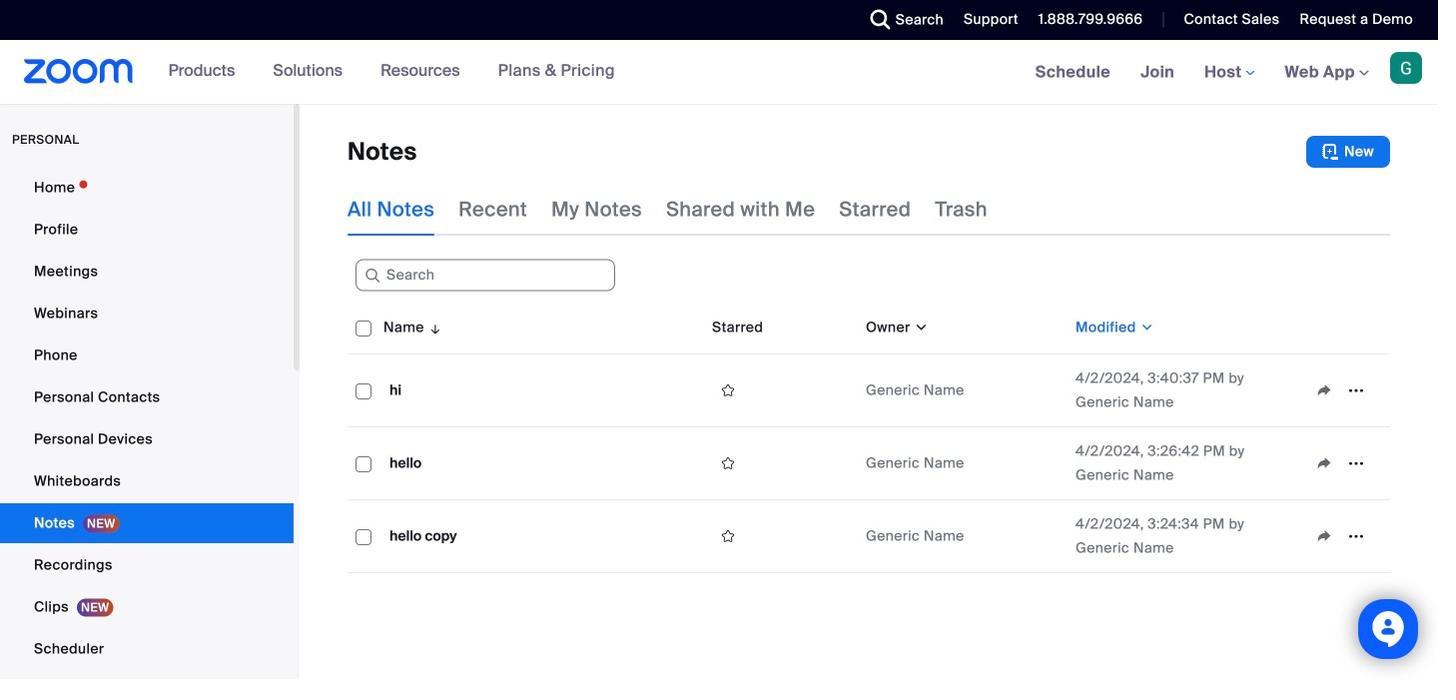 Task type: describe. For each thing, give the bounding box(es) containing it.
share image for the more options for hello image
[[1309, 455, 1341, 473]]

product information navigation
[[153, 40, 630, 104]]

more options for hello image
[[1341, 455, 1373, 473]]

share image for more options for hello copy icon
[[1309, 527, 1341, 545]]

more options for hello copy image
[[1341, 527, 1373, 545]]

Search text field
[[356, 259, 615, 291]]



Task type: locate. For each thing, give the bounding box(es) containing it.
personal menu menu
[[0, 168, 294, 679]]

share image down more options for hi image at the right of the page
[[1309, 455, 1341, 473]]

2 vertical spatial share image
[[1309, 527, 1341, 545]]

meetings navigation
[[1021, 40, 1439, 105]]

tabs of all notes page tab list
[[348, 184, 988, 236]]

3 share image from the top
[[1309, 527, 1341, 545]]

2 share image from the top
[[1309, 455, 1341, 473]]

share image up the more options for hello image
[[1309, 382, 1341, 400]]

application
[[348, 302, 1391, 573], [712, 376, 850, 406], [1309, 376, 1383, 406], [712, 449, 850, 479], [1309, 449, 1383, 479], [712, 521, 850, 551], [1309, 521, 1383, 551]]

arrow down image
[[424, 316, 443, 340]]

share image
[[1309, 382, 1341, 400], [1309, 455, 1341, 473], [1309, 527, 1341, 545]]

0 vertical spatial share image
[[1309, 382, 1341, 400]]

1 vertical spatial share image
[[1309, 455, 1341, 473]]

zoom logo image
[[24, 59, 133, 84]]

more options for hi image
[[1341, 382, 1373, 400]]

banner
[[0, 40, 1439, 105]]

share image down the more options for hello image
[[1309, 527, 1341, 545]]

share image for more options for hi image at the right of the page
[[1309, 382, 1341, 400]]

1 share image from the top
[[1309, 382, 1341, 400]]

profile picture image
[[1391, 52, 1423, 84]]



Task type: vqa. For each thing, say whether or not it's contained in the screenshot.
Search text box
yes



